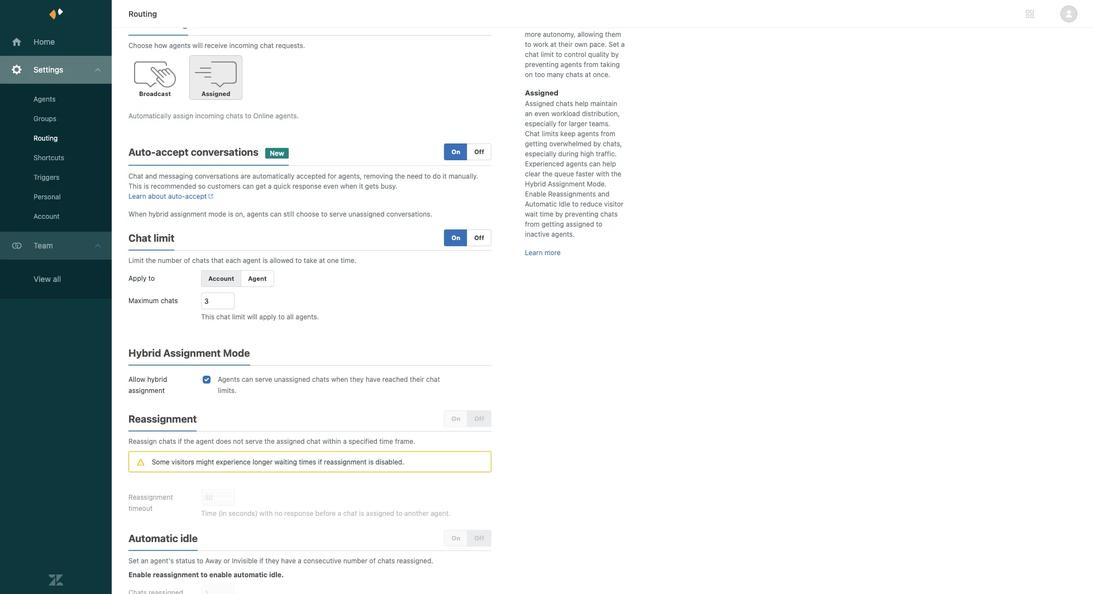 Task type: describe. For each thing, give the bounding box(es) containing it.
1 vertical spatial from
[[601, 130, 616, 138]]

off button for chat limit
[[467, 230, 492, 246]]

quick
[[274, 182, 291, 191]]

quality
[[588, 50, 610, 59]]

0 horizontal spatial from
[[525, 220, 540, 229]]

automatic
[[234, 571, 268, 580]]

they inside agents can serve unassigned chats when they have reached their chat limits.
[[350, 375, 364, 384]]

if inside the set an agent's status to away or invisible if they have a consecutive number of chats reassigned. enable reassignment to enable automatic idle.
[[260, 557, 264, 566]]

own
[[575, 40, 588, 49]]

learn for learn more
[[525, 249, 543, 257]]

to inside chat and messaging conversations are automatically accepted for agents, removing the need to do it manually. this is recommended so customers can get a quick response even when it gets busy.
[[425, 172, 431, 180]]

manually.
[[449, 172, 478, 180]]

assigned for assigned assigned chats help maintain an even workload distribution, especially for larger teams. chat limits keep agents from getting overwhelmed by chats, especially during high traffic. experienced agents can help clear the queue faster with the hybrid assignment mode. enable reassignments and automatic idle to reduce visitor wait time by preventing chats from getting assigned to inactive agents.
[[525, 88, 559, 97]]

serve inside agents can serve unassigned chats when they have reached their chat limits.
[[255, 375, 272, 384]]

2 vertical spatial agents.
[[296, 313, 319, 321]]

on for chat limit
[[452, 234, 460, 241]]

0 horizontal spatial incoming
[[195, 112, 224, 120]]

maintain
[[591, 99, 618, 108]]

agent's
[[150, 557, 174, 566]]

routing
[[154, 17, 188, 29]]

0 vertical spatial if
[[178, 437, 182, 446]]

automatically assign incoming chats to online agents.
[[129, 112, 299, 120]]

1 horizontal spatial by
[[594, 140, 601, 148]]

assignment for allow
[[129, 387, 165, 395]]

set an agent's status to away or invisible if they have a consecutive number of chats reassigned. enable reassignment to enable automatic idle.
[[129, 557, 434, 580]]

maximum
[[129, 297, 159, 305]]

off for automatic idle
[[474, 535, 484, 542]]

faster
[[576, 170, 594, 178]]

chat inside agents can serve unassigned chats when they have reached their chat limits.
[[426, 375, 440, 384]]

0 vertical spatial unassigned
[[349, 210, 385, 218]]

teams.
[[589, 120, 611, 128]]

1 horizontal spatial this
[[201, 313, 215, 321]]

view all
[[34, 274, 61, 284]]

1 horizontal spatial agent
[[243, 256, 261, 265]]

0 vertical spatial serve
[[329, 210, 347, 218]]

1 vertical spatial getting
[[542, 220, 564, 229]]

1 horizontal spatial at
[[551, 40, 557, 49]]

on,
[[235, 210, 245, 218]]

each
[[226, 256, 241, 265]]

response inside reassignment timeout time (in seconds) with no response before a chat is assigned to another agent.
[[284, 510, 314, 518]]

choose
[[129, 41, 153, 50]]

hybrid inside assigned assigned chats help maintain an even workload distribution, especially for larger teams. chat limits keep agents from getting overwhelmed by chats, especially during high traffic. experienced agents can help clear the queue faster with the hybrid assignment mode. enable reassignments and automatic idle to reduce visitor wait time by preventing chats from getting assigned to inactive agents.
[[525, 180, 546, 188]]

when inside agents can serve unassigned chats when they have reached their chat limits.
[[331, 375, 348, 384]]

that
[[211, 256, 224, 265]]

reassign chats if the agent does not serve the assigned chat within a specified time frame.
[[129, 437, 416, 446]]

give
[[588, 20, 601, 28]]

allowing
[[578, 30, 604, 39]]

off button for automatic idle
[[467, 530, 492, 547]]

broadcasting
[[525, 20, 567, 28]]

a inside chat and messaging conversations are automatically accepted for agents, removing the need to do it manually. this is recommended so customers can get a quick response even when it gets busy.
[[268, 182, 272, 191]]

2 vertical spatial serve
[[245, 437, 263, 446]]

how
[[154, 41, 167, 50]]

1 on from the top
[[452, 148, 460, 155]]

agents for agents
[[34, 95, 56, 103]]

reassignment inside the set an agent's status to away or invisible if they have a consecutive number of chats reassigned. enable reassignment to enable automatic idle.
[[153, 571, 199, 580]]

learn for learn about auto-accept
[[129, 192, 146, 201]]

messaging
[[159, 172, 193, 180]]

the up longer at left bottom
[[265, 437, 275, 446]]

reassignment for reassignment
[[129, 413, 197, 425]]

apply
[[259, 313, 277, 321]]

the down experienced
[[543, 170, 553, 178]]

no
[[275, 510, 283, 518]]

assign
[[173, 112, 193, 120]]

chat inside reassignment timeout time (in seconds) with no response before a chat is assigned to another agent.
[[343, 510, 357, 518]]

Reassignment timeout number field
[[201, 490, 235, 506]]

1 off button from the top
[[467, 144, 492, 160]]

0 vertical spatial agents.
[[275, 112, 299, 120]]

agents for agents can serve unassigned chats when they have reached their chat limits.
[[218, 375, 240, 384]]

reached
[[383, 375, 408, 384]]

is left on,
[[228, 210, 233, 218]]

still
[[284, 210, 295, 218]]

when inside chat and messaging conversations are automatically accepted for agents, removing the need to do it manually. this is recommended so customers can get a quick response even when it gets busy.
[[340, 182, 357, 191]]

agents down "larger"
[[578, 130, 599, 138]]

1 vertical spatial more
[[545, 249, 561, 257]]

disabled.
[[376, 458, 404, 467]]

reassignment for reassignment timeout time (in seconds) with no response before a chat is assigned to another agent.
[[129, 494, 173, 502]]

larger
[[569, 120, 588, 128]]

choose
[[296, 210, 319, 218]]

assigned inside reassignment timeout time (in seconds) with no response before a chat is assigned to another agent.
[[366, 510, 394, 518]]

auto-
[[168, 192, 185, 201]]

time inside assigned assigned chats help maintain an even workload distribution, especially for larger teams. chat limits keep agents from getting overwhelmed by chats, especially during high traffic. experienced agents can help clear the queue faster with the hybrid assignment mode. enable reassignments and automatic idle to reduce visitor wait time by preventing chats from getting assigned to inactive agents.
[[540, 210, 554, 218]]

1 especially from the top
[[525, 120, 557, 128]]

0 vertical spatial account
[[34, 212, 60, 221]]

1 vertical spatial all
[[287, 313, 294, 321]]

off button for reassignment
[[467, 411, 492, 427]]

is left allowed
[[263, 256, 268, 265]]

chats inside the set an agent's status to away or invisible if they have a consecutive number of chats reassigned. enable reassignment to enable automatic idle.
[[378, 557, 395, 566]]

with inside reassignment timeout time (in seconds) with no response before a chat is assigned to another agent.
[[260, 510, 273, 518]]

agent button
[[241, 270, 274, 287]]

work
[[533, 40, 549, 49]]

enable inside the set an agent's status to away or invisible if they have a consecutive number of chats reassigned. enable reassignment to enable automatic idle.
[[129, 571, 151, 580]]

account button
[[201, 270, 242, 287]]

on button for chat limit
[[444, 230, 468, 246]]

1 horizontal spatial help
[[603, 160, 616, 168]]

new
[[270, 149, 284, 158]]

off for chat limit
[[474, 234, 484, 241]]

away
[[205, 557, 222, 566]]

this inside chat and messaging conversations are automatically accepted for agents, removing the need to do it manually. this is recommended so customers can get a quick response even when it gets busy.
[[129, 182, 142, 191]]

their inside broadcasting chats give agents more autonomy, allowing them to work at their own pace. set a chat limit to control quality by preventing agents from taking on too many chats at once.
[[559, 40, 573, 49]]

limits.
[[218, 387, 237, 395]]

limits
[[542, 130, 559, 138]]

for inside chat and messaging conversations are automatically accepted for agents, removing the need to do it manually. this is recommended so customers can get a quick response even when it gets busy.
[[328, 172, 337, 180]]

chat left within
[[307, 437, 321, 446]]

and inside assigned assigned chats help maintain an even workload distribution, especially for larger teams. chat limits keep agents from getting overwhelmed by chats, especially during high traffic. experienced agents can help clear the queue faster with the hybrid assignment mode. enable reassignments and automatic idle to reduce visitor wait time by preventing chats from getting assigned to inactive agents.
[[598, 190, 610, 198]]

groups
[[34, 115, 56, 123]]

agents down control on the top right of the page
[[561, 60, 582, 69]]

home
[[34, 37, 55, 46]]

can inside agents can serve unassigned chats when they have reached their chat limits.
[[242, 375, 253, 384]]

hybrid assignment mode
[[129, 348, 250, 359]]

choose how agents will receive incoming chat requests.
[[129, 41, 305, 50]]

response inside chat and messaging conversations are automatically accepted for agents, removing the need to do it manually. this is recommended so customers can get a quick response even when it gets busy.
[[293, 182, 322, 191]]

get
[[256, 182, 266, 191]]

agents down during
[[566, 160, 588, 168]]

within
[[322, 437, 341, 446]]

0 vertical spatial number
[[158, 256, 182, 265]]

enable inside assigned assigned chats help maintain an even workload distribution, especially for larger teams. chat limits keep agents from getting overwhelmed by chats, especially during high traffic. experienced agents can help clear the queue faster with the hybrid assignment mode. enable reassignments and automatic idle to reduce visitor wait time by preventing chats from getting assigned to inactive agents.
[[525, 190, 546, 198]]

apply to
[[129, 274, 155, 283]]

automatically
[[129, 112, 171, 120]]

chats inside agents can serve unassigned chats when they have reached their chat limits.
[[312, 375, 329, 384]]

an inside the set an agent's status to away or invisible if they have a consecutive number of chats reassigned. enable reassignment to enable automatic idle.
[[141, 557, 149, 566]]

when
[[129, 210, 147, 218]]

0 horizontal spatial agent
[[196, 437, 214, 446]]

1 on button from the top
[[444, 144, 468, 160]]

another
[[405, 510, 429, 518]]

learn more link
[[525, 249, 561, 257]]

limit the number of chats that each agent is allowed to take at one time.
[[129, 256, 357, 265]]

preventing inside assigned assigned chats help maintain an even workload distribution, especially for larger teams. chat limits keep agents from getting overwhelmed by chats, especially during high traffic. experienced agents can help clear the queue faster with the hybrid assignment mode. enable reassignments and automatic idle to reduce visitor wait time by preventing chats from getting assigned to inactive agents.
[[565, 210, 599, 218]]

0 horizontal spatial limit
[[154, 232, 175, 244]]

0 horizontal spatial at
[[319, 256, 325, 265]]

take
[[304, 256, 317, 265]]

view
[[34, 274, 51, 284]]

need
[[407, 172, 423, 180]]

even inside chat and messaging conversations are automatically accepted for agents, removing the need to do it manually. this is recommended so customers can get a quick response even when it gets busy.
[[324, 182, 339, 191]]

experience
[[216, 458, 251, 467]]

1 vertical spatial accept
[[185, 192, 207, 201]]

chat down maximum chats "number field"
[[216, 313, 230, 321]]

hybrid for allow
[[147, 375, 167, 384]]

0 vertical spatial it
[[443, 172, 447, 180]]

are
[[241, 172, 251, 180]]

inactive
[[525, 230, 550, 239]]

chat inside assigned assigned chats help maintain an even workload distribution, especially for larger teams. chat limits keep agents from getting overwhelmed by chats, especially during high traffic. experienced agents can help clear the queue faster with the hybrid assignment mode. enable reassignments and automatic idle to reduce visitor wait time by preventing chats from getting assigned to inactive agents.
[[525, 130, 540, 138]]

does
[[216, 437, 231, 446]]

on
[[525, 70, 533, 79]]

busy.
[[381, 182, 397, 191]]

chats,
[[603, 140, 622, 148]]

is left disabled.
[[369, 458, 374, 467]]

keep
[[561, 130, 576, 138]]

can inside assigned assigned chats help maintain an even workload distribution, especially for larger teams. chat limits keep agents from getting overwhelmed by chats, especially during high traffic. experienced agents can help clear the queue faster with the hybrid assignment mode. enable reassignments and automatic idle to reduce visitor wait time by preventing chats from getting assigned to inactive agents.
[[589, 160, 601, 168]]

agents. inside assigned assigned chats help maintain an even workload distribution, especially for larger teams. chat limits keep agents from getting overwhelmed by chats, especially during high traffic. experienced agents can help clear the queue faster with the hybrid assignment mode. enable reassignments and automatic idle to reduce visitor wait time by preventing chats from getting assigned to inactive agents.
[[552, 230, 575, 239]]

might
[[196, 458, 214, 467]]

account inside button
[[208, 275, 234, 282]]

assignment for when
[[170, 210, 207, 218]]

chat inside broadcasting chats give agents more autonomy, allowing them to work at their own pace. set a chat limit to control quality by preventing agents from taking on too many chats at once.
[[525, 50, 539, 59]]

recommended
[[151, 182, 196, 191]]

0 vertical spatial routing
[[129, 9, 157, 18]]

mode
[[223, 348, 250, 359]]

agents right on,
[[247, 210, 268, 218]]

0 vertical spatial getting
[[525, 140, 548, 148]]

0 vertical spatial incoming
[[229, 41, 258, 50]]

0 vertical spatial conversations
[[191, 146, 259, 158]]

0 vertical spatial reassignment
[[324, 458, 367, 467]]

to inside reassignment timeout time (in seconds) with no response before a chat is assigned to another agent.
[[396, 510, 403, 518]]

their inside agents can serve unassigned chats when they have reached their chat limits.
[[410, 375, 424, 384]]

autonomy,
[[543, 30, 576, 39]]

1 vertical spatial time
[[380, 437, 393, 446]]

have inside agents can serve unassigned chats when they have reached their chat limits.
[[366, 375, 381, 384]]

broadcast
[[139, 90, 171, 97]]

0 horizontal spatial hybrid
[[129, 348, 161, 359]]

traffic.
[[596, 150, 617, 158]]

visitors
[[172, 458, 194, 467]]

1 off from the top
[[474, 148, 484, 155]]

0 horizontal spatial assigned
[[277, 437, 305, 446]]

limit inside broadcasting chats give agents more autonomy, allowing them to work at their own pace. set a chat limit to control quality by preventing agents from taking on too many chats at once.
[[541, 50, 554, 59]]

clear
[[525, 170, 541, 178]]



Task type: vqa. For each thing, say whether or not it's contained in the screenshot.
the within Chat and messaging conversations are automatically accepted for agents, removing the need to do it manually. This is recommended so customers can get a quick response even when it gets busy.
yes



Task type: locate. For each thing, give the bounding box(es) containing it.
0 vertical spatial automatic
[[525, 200, 557, 208]]

1 horizontal spatial assigned
[[366, 510, 394, 518]]

if right times
[[318, 458, 322, 467]]

1 vertical spatial serve
[[255, 375, 272, 384]]

0 horizontal spatial by
[[556, 210, 563, 218]]

1 horizontal spatial it
[[443, 172, 447, 180]]

during
[[559, 150, 579, 158]]

their down autonomy,
[[559, 40, 573, 49]]

1 horizontal spatial assignment
[[548, 180, 585, 188]]

limit
[[129, 256, 144, 265]]

accept
[[156, 146, 189, 158], [185, 192, 207, 201]]

limit
[[541, 50, 554, 59], [154, 232, 175, 244], [232, 313, 245, 321]]

1 horizontal spatial of
[[370, 557, 376, 566]]

0 vertical spatial from
[[584, 60, 599, 69]]

the up visitors
[[184, 437, 194, 446]]

chat and messaging conversations are automatically accepted for agents, removing the need to do it manually. this is recommended so customers can get a quick response even when it gets busy.
[[129, 172, 478, 191]]

chat for chat routing
[[129, 17, 151, 29]]

1 vertical spatial assignment
[[163, 348, 221, 359]]

0 horizontal spatial set
[[129, 557, 139, 566]]

0 horizontal spatial assignment
[[163, 348, 221, 359]]

of left that
[[184, 256, 190, 265]]

the inside chat and messaging conversations are automatically accepted for agents, removing the need to do it manually. this is recommended so customers can get a quick response even when it gets busy.
[[395, 172, 405, 180]]

apply
[[129, 274, 147, 283]]

frame.
[[395, 437, 416, 446]]

status
[[176, 557, 195, 566]]

1 vertical spatial at
[[585, 70, 591, 79]]

a inside reassignment timeout time (in seconds) with no response before a chat is assigned to another agent.
[[338, 510, 342, 518]]

conversations up customers
[[195, 172, 239, 180]]

1 vertical spatial if
[[318, 458, 322, 467]]

accept down so
[[185, 192, 207, 201]]

reassignment up reassign
[[129, 413, 197, 425]]

auto-
[[129, 146, 156, 158]]

4 off button from the top
[[467, 530, 492, 547]]

enable down agent's
[[129, 571, 151, 580]]

the down traffic. at top
[[611, 170, 622, 178]]

unassigned inside agents can serve unassigned chats when they have reached their chat limits.
[[274, 375, 310, 384]]

hybrid
[[525, 180, 546, 188], [129, 348, 161, 359]]

1 vertical spatial number
[[343, 557, 368, 566]]

taking
[[601, 60, 620, 69]]

queue
[[555, 170, 574, 178]]

hybrid inside allow hybrid assignment
[[147, 375, 167, 384]]

1 horizontal spatial have
[[366, 375, 381, 384]]

is right before
[[359, 510, 364, 518]]

on for reassignment
[[452, 415, 460, 422]]

0 horizontal spatial help
[[575, 99, 589, 108]]

have inside the set an agent's status to away or invisible if they have a consecutive number of chats reassigned. enable reassignment to enable automatic idle.
[[281, 557, 296, 566]]

0 vertical spatial they
[[350, 375, 364, 384]]

chat down auto- on the top of the page
[[129, 172, 143, 180]]

an inside assigned assigned chats help maintain an even workload distribution, especially for larger teams. chat limits keep agents from getting overwhelmed by chats, especially during high traffic. experienced agents can help clear the queue faster with the hybrid assignment mode. enable reassignments and automatic idle to reduce visitor wait time by preventing chats from getting assigned to inactive agents.
[[525, 110, 533, 118]]

automatic inside assigned assigned chats help maintain an even workload distribution, especially for larger teams. chat limits keep agents from getting overwhelmed by chats, especially during high traffic. experienced agents can help clear the queue faster with the hybrid assignment mode. enable reassignments and automatic idle to reduce visitor wait time by preventing chats from getting assigned to inactive agents.
[[525, 200, 557, 208]]

a right within
[[343, 437, 347, 446]]

1 vertical spatial for
[[328, 172, 337, 180]]

2 especially from the top
[[525, 150, 557, 158]]

1 vertical spatial enable
[[129, 571, 151, 580]]

even inside assigned assigned chats help maintain an even workload distribution, especially for larger teams. chat limits keep agents from getting overwhelmed by chats, especially during high traffic. experienced agents can help clear the queue faster with the hybrid assignment mode. enable reassignments and automatic idle to reduce visitor wait time by preventing chats from getting assigned to inactive agents.
[[535, 110, 550, 118]]

0 vertical spatial reassignment
[[129, 413, 197, 425]]

incoming right assign
[[195, 112, 224, 120]]

0 vertical spatial by
[[611, 50, 619, 59]]

on button for automatic idle
[[444, 530, 468, 547]]

if right invisible
[[260, 557, 264, 566]]

0 horizontal spatial routing
[[34, 134, 58, 142]]

will
[[193, 41, 203, 50], [247, 313, 258, 321]]

4 off from the top
[[474, 535, 484, 542]]

hybrid for when
[[149, 210, 168, 218]]

can down high
[[589, 160, 601, 168]]

reassignment inside reassignment timeout time (in seconds) with no response before a chat is assigned to another agent.
[[129, 494, 173, 502]]

specified
[[349, 437, 378, 446]]

conversations
[[191, 146, 259, 158], [195, 172, 239, 180]]

even down agents,
[[324, 182, 339, 191]]

incoming
[[229, 41, 258, 50], [195, 112, 224, 120]]

before
[[315, 510, 336, 518]]

agents right how on the top left of page
[[169, 41, 191, 50]]

1 vertical spatial hybrid
[[147, 375, 167, 384]]

1 vertical spatial assigned
[[277, 437, 305, 446]]

1 vertical spatial reassignment
[[129, 494, 173, 502]]

agent
[[243, 256, 261, 265], [196, 437, 214, 446]]

from up chats,
[[601, 130, 616, 138]]

3 off button from the top
[[467, 411, 492, 427]]

1 horizontal spatial they
[[350, 375, 364, 384]]

0 horizontal spatial have
[[281, 557, 296, 566]]

shortcuts
[[34, 154, 64, 162]]

set inside the set an agent's status to away or invisible if they have a consecutive number of chats reassigned. enable reassignment to enable automatic idle.
[[129, 557, 139, 566]]

0 horizontal spatial for
[[328, 172, 337, 180]]

is inside reassignment timeout time (in seconds) with no response before a chat is assigned to another agent.
[[359, 510, 364, 518]]

longer
[[253, 458, 273, 467]]

2 reassignment from the top
[[129, 494, 173, 502]]

reassignments
[[548, 190, 596, 198]]

0 vertical spatial of
[[184, 256, 190, 265]]

and
[[145, 172, 157, 180], [598, 190, 610, 198]]

removing
[[364, 172, 393, 180]]

all
[[53, 274, 61, 284], [287, 313, 294, 321]]

incoming right receive
[[229, 41, 258, 50]]

or
[[224, 557, 230, 566]]

1 vertical spatial they
[[266, 557, 279, 566]]

1 vertical spatial agent
[[196, 437, 214, 446]]

is up about
[[144, 182, 149, 191]]

a right get
[[268, 182, 272, 191]]

0 horizontal spatial their
[[410, 375, 424, 384]]

2 vertical spatial by
[[556, 210, 563, 218]]

1 vertical spatial routing
[[34, 134, 58, 142]]

wait
[[525, 210, 538, 218]]

if
[[178, 437, 182, 446], [318, 458, 322, 467], [260, 557, 264, 566]]

agents up limits.
[[218, 375, 240, 384]]

0 vertical spatial all
[[53, 274, 61, 284]]

1 vertical spatial unassigned
[[274, 375, 310, 384]]

will for apply
[[247, 313, 258, 321]]

once.
[[593, 70, 611, 79]]

1 vertical spatial automatic
[[129, 533, 178, 545]]

with
[[596, 170, 610, 178], [260, 510, 273, 518]]

this down maximum chats "number field"
[[201, 313, 215, 321]]

0 horizontal spatial with
[[260, 510, 273, 518]]

zendesk products image
[[1026, 10, 1034, 18]]

agents up them
[[603, 20, 624, 28]]

conversations.
[[387, 210, 433, 218]]

agents. right online
[[275, 112, 299, 120]]

maximum chats
[[129, 297, 178, 305]]

they inside the set an agent's status to away or invisible if they have a consecutive number of chats reassigned. enable reassignment to enable automatic idle.
[[266, 557, 279, 566]]

assignment inside assigned assigned chats help maintain an even workload distribution, especially for larger teams. chat limits keep agents from getting overwhelmed by chats, especially during high traffic. experienced agents can help clear the queue faster with the hybrid assignment mode. enable reassignments and automatic idle to reduce visitor wait time by preventing chats from getting assigned to inactive agents.
[[548, 180, 585, 188]]

a right before
[[338, 510, 342, 518]]

agents up the groups
[[34, 95, 56, 103]]

unassigned
[[349, 210, 385, 218], [274, 375, 310, 384]]

from down the wait
[[525, 220, 540, 229]]

will left apply
[[247, 313, 258, 321]]

assigned for assigned
[[202, 90, 230, 97]]

their right the reached
[[410, 375, 424, 384]]

on button for reassignment
[[444, 411, 468, 427]]

pace.
[[590, 40, 607, 49]]

agent left does
[[196, 437, 214, 446]]

0 vertical spatial response
[[293, 182, 322, 191]]

the left need at top left
[[395, 172, 405, 180]]

set inside broadcasting chats give agents more autonomy, allowing them to work at their own pace. set a chat limit to control quality by preventing agents from taking on too many chats at once.
[[609, 40, 619, 49]]

1 horizontal spatial their
[[559, 40, 573, 49]]

time right the wait
[[540, 210, 554, 218]]

the
[[543, 170, 553, 178], [611, 170, 622, 178], [395, 172, 405, 180], [146, 256, 156, 265], [184, 437, 194, 446], [265, 437, 275, 446]]

assigned
[[525, 88, 559, 97], [202, 90, 230, 97], [525, 99, 554, 108]]

idle
[[559, 200, 571, 208]]

enable
[[209, 571, 232, 580]]

a inside the set an agent's status to away or invisible if they have a consecutive number of chats reassigned. enable reassignment to enable automatic idle.
[[298, 557, 302, 566]]

by inside broadcasting chats give agents more autonomy, allowing them to work at their own pace. set a chat limit to control quality by preventing agents from taking on too many chats at once.
[[611, 50, 619, 59]]

2 vertical spatial limit
[[232, 313, 245, 321]]

0 vertical spatial preventing
[[525, 60, 559, 69]]

2 off button from the top
[[467, 230, 492, 246]]

2 vertical spatial if
[[260, 557, 264, 566]]

3 on from the top
[[452, 415, 460, 422]]

chat left limits
[[525, 130, 540, 138]]

2 vertical spatial assigned
[[366, 510, 394, 518]]

chat up choose
[[129, 17, 151, 29]]

getting up the inactive at the top
[[542, 220, 564, 229]]

1 vertical spatial with
[[260, 510, 273, 518]]

0 horizontal spatial and
[[145, 172, 157, 180]]

automatic up the wait
[[525, 200, 557, 208]]

agent right each
[[243, 256, 261, 265]]

2 horizontal spatial assigned
[[566, 220, 594, 229]]

0 vertical spatial will
[[193, 41, 203, 50]]

reassignment down within
[[324, 458, 367, 467]]

from
[[584, 60, 599, 69], [601, 130, 616, 138], [525, 220, 540, 229]]

1 horizontal spatial routing
[[129, 9, 157, 18]]

assignment down allow
[[129, 387, 165, 395]]

reassign
[[129, 437, 157, 446]]

automatically
[[253, 172, 295, 180]]

the right limit
[[146, 256, 156, 265]]

reassignment timeout time (in seconds) with no response before a chat is assigned to another agent.
[[129, 494, 451, 518]]

Chats reassigned number field
[[201, 585, 235, 594]]

2 off from the top
[[474, 234, 484, 241]]

of left the reassigned.
[[370, 557, 376, 566]]

0 horizontal spatial enable
[[129, 571, 151, 580]]

assignment
[[170, 210, 207, 218], [129, 387, 165, 395]]

even up limits
[[535, 110, 550, 118]]

from down quality
[[584, 60, 599, 69]]

and inside chat and messaging conversations are automatically accepted for agents, removing the need to do it manually. this is recommended so customers can get a quick response even when it gets busy.
[[145, 172, 157, 180]]

1 horizontal spatial reassignment
[[324, 458, 367, 467]]

3 off from the top
[[474, 415, 484, 422]]

will for receive
[[193, 41, 203, 50]]

preventing up too
[[525, 60, 559, 69]]

triggers
[[34, 173, 59, 182]]

1 vertical spatial this
[[201, 313, 215, 321]]

at
[[551, 40, 557, 49], [585, 70, 591, 79], [319, 256, 325, 265]]

mode
[[209, 210, 226, 218]]

chat right the reached
[[426, 375, 440, 384]]

an left the 'workload'
[[525, 110, 533, 118]]

more inside broadcasting chats give agents more autonomy, allowing them to work at their own pace. set a chat limit to control quality by preventing agents from taking on too many chats at once.
[[525, 30, 541, 39]]

when down agents,
[[340, 182, 357, 191]]

0 vertical spatial time
[[540, 210, 554, 218]]

2 horizontal spatial if
[[318, 458, 322, 467]]

especially up experienced
[[525, 150, 557, 158]]

preventing inside broadcasting chats give agents more autonomy, allowing them to work at their own pace. set a chat limit to control quality by preventing agents from taking on too many chats at once.
[[525, 60, 559, 69]]

a inside broadcasting chats give agents more autonomy, allowing them to work at their own pace. set a chat limit to control quality by preventing agents from taking on too many chats at once.
[[621, 40, 625, 49]]

1 horizontal spatial an
[[525, 110, 533, 118]]

2 vertical spatial from
[[525, 220, 540, 229]]

reduce
[[581, 200, 603, 208]]

1 vertical spatial especially
[[525, 150, 557, 158]]

1 vertical spatial their
[[410, 375, 424, 384]]

account down personal
[[34, 212, 60, 221]]

when hybrid assignment mode is on, agents can still choose to serve unassigned conversations.
[[129, 210, 433, 218]]

1 vertical spatial help
[[603, 160, 616, 168]]

and up about
[[145, 172, 157, 180]]

1 vertical spatial of
[[370, 557, 376, 566]]

some
[[152, 458, 170, 467]]

them
[[605, 30, 621, 39]]

0 horizontal spatial agents
[[34, 95, 56, 103]]

learn about auto-accept link
[[129, 192, 214, 201]]

number inside the set an agent's status to away or invisible if they have a consecutive number of chats reassigned. enable reassignment to enable automatic idle.
[[343, 557, 368, 566]]

learn up when
[[129, 192, 146, 201]]

invisible
[[232, 557, 258, 566]]

chat left requests.
[[260, 41, 274, 50]]

1 horizontal spatial automatic
[[525, 200, 557, 208]]

1 horizontal spatial all
[[287, 313, 294, 321]]

of inside the set an agent's status to away or invisible if they have a consecutive number of chats reassigned. enable reassignment to enable automatic idle.
[[370, 557, 376, 566]]

1 vertical spatial learn
[[525, 249, 543, 257]]

hybrid right allow
[[147, 375, 167, 384]]

1 vertical spatial preventing
[[565, 210, 599, 218]]

number
[[158, 256, 182, 265], [343, 557, 368, 566]]

a
[[621, 40, 625, 49], [268, 182, 272, 191], [343, 437, 347, 446], [338, 510, 342, 518], [298, 557, 302, 566]]

assigned down too
[[525, 88, 559, 97]]

agents inside agents can serve unassigned chats when they have reached their chat limits.
[[218, 375, 240, 384]]

hybrid down about
[[149, 210, 168, 218]]

they left the reached
[[350, 375, 364, 384]]

from inside broadcasting chats give agents more autonomy, allowing them to work at their own pace. set a chat limit to control quality by preventing agents from taking on too many chats at once.
[[584, 60, 599, 69]]

consecutive
[[304, 557, 342, 566]]

learn
[[129, 192, 146, 201], [525, 249, 543, 257]]

agents can serve unassigned chats when they have reached their chat limits.
[[218, 375, 442, 395]]

chat inside chat and messaging conversations are automatically accepted for agents, removing the need to do it manually. this is recommended so customers can get a quick response even when it gets busy.
[[129, 172, 143, 180]]

have up idle.
[[281, 557, 296, 566]]

1 horizontal spatial learn
[[525, 249, 543, 257]]

reassignment down status
[[153, 571, 199, 580]]

2 on button from the top
[[444, 230, 468, 246]]

more
[[525, 30, 541, 39], [545, 249, 561, 257]]

assigned up waiting
[[277, 437, 305, 446]]

automatic up agent's
[[129, 533, 178, 545]]

time.
[[341, 256, 357, 265]]

with inside assigned assigned chats help maintain an even workload distribution, especially for larger teams. chat limits keep agents from getting overwhelmed by chats, especially during high traffic. experienced agents can help clear the queue faster with the hybrid assignment mode. enable reassignments and automatic idle to reduce visitor wait time by preventing chats from getting assigned to inactive agents.
[[596, 170, 610, 178]]

reassignment
[[129, 413, 197, 425], [129, 494, 173, 502]]

number down chat limit
[[158, 256, 182, 265]]

for inside assigned assigned chats help maintain an even workload distribution, especially for larger teams. chat limits keep agents from getting overwhelmed by chats, especially during high traffic. experienced agents can help clear the queue faster with the hybrid assignment mode. enable reassignments and automatic idle to reduce visitor wait time by preventing chats from getting assigned to inactive agents.
[[559, 120, 567, 128]]

3 on button from the top
[[444, 411, 468, 427]]

2 horizontal spatial by
[[611, 50, 619, 59]]

4 on button from the top
[[444, 530, 468, 547]]

this up when
[[129, 182, 142, 191]]

experienced
[[525, 160, 564, 168]]

and down mode.
[[598, 190, 610, 198]]

assignment down 'auto-'
[[170, 210, 207, 218]]

learn down the inactive at the top
[[525, 249, 543, 257]]

waiting
[[275, 458, 297, 467]]

an left agent's
[[141, 557, 149, 566]]

limit down work
[[541, 50, 554, 59]]

at down autonomy,
[[551, 40, 557, 49]]

at left one
[[319, 256, 325, 265]]

they up idle.
[[266, 557, 279, 566]]

chat down work
[[525, 50, 539, 59]]

0 vertical spatial help
[[575, 99, 589, 108]]

for left agents,
[[328, 172, 337, 180]]

reassignment up timeout
[[129, 494, 173, 502]]

assignment inside allow hybrid assignment
[[129, 387, 165, 395]]

1 horizontal spatial assignment
[[170, 210, 207, 218]]

automatic idle
[[129, 533, 198, 545]]

assigned down reduce
[[566, 220, 594, 229]]

1 vertical spatial and
[[598, 190, 610, 198]]

enable down the clear
[[525, 190, 546, 198]]

gets
[[365, 182, 379, 191]]

a down them
[[621, 40, 625, 49]]

allow hybrid assignment
[[129, 375, 167, 395]]

a left consecutive
[[298, 557, 302, 566]]

learn more
[[525, 249, 561, 257]]

distribution,
[[582, 110, 620, 118]]

can down 'mode'
[[242, 375, 253, 384]]

0 horizontal spatial it
[[359, 182, 363, 191]]

1 vertical spatial have
[[281, 557, 296, 566]]

chat for chat and messaging conversations are automatically accepted for agents, removing the need to do it manually. this is recommended so customers can get a quick response even when it gets busy.
[[129, 172, 143, 180]]

it
[[443, 172, 447, 180], [359, 182, 363, 191]]

it right do
[[443, 172, 447, 180]]

assigned up the 'workload'
[[525, 99, 554, 108]]

conversations inside chat and messaging conversations are automatically accepted for agents, removing the need to do it manually. this is recommended so customers can get a quick response even when it gets busy.
[[195, 172, 239, 180]]

agents
[[603, 20, 624, 28], [169, 41, 191, 50], [561, 60, 582, 69], [578, 130, 599, 138], [566, 160, 588, 168], [247, 210, 268, 218]]

by up traffic. at top
[[594, 140, 601, 148]]

0 vertical spatial even
[[535, 110, 550, 118]]

0 horizontal spatial of
[[184, 256, 190, 265]]

1 vertical spatial response
[[284, 510, 314, 518]]

more down the inactive at the top
[[545, 249, 561, 257]]

0 horizontal spatial unassigned
[[274, 375, 310, 384]]

1 vertical spatial reassignment
[[153, 571, 199, 580]]

hybrid down the clear
[[525, 180, 546, 188]]

assignment left 'mode'
[[163, 348, 221, 359]]

0 vertical spatial an
[[525, 110, 533, 118]]

4 on from the top
[[452, 535, 460, 542]]

timeout
[[129, 505, 153, 513]]

when
[[340, 182, 357, 191], [331, 375, 348, 384]]

learn about auto-accept
[[129, 192, 207, 201]]

set down them
[[609, 40, 619, 49]]

2 vertical spatial at
[[319, 256, 325, 265]]

for down the 'workload'
[[559, 120, 567, 128]]

have left the reached
[[366, 375, 381, 384]]

chat for chat limit
[[129, 232, 151, 244]]

is inside chat and messaging conversations are automatically accepted for agents, removing the need to do it manually. this is recommended so customers can get a quick response even when it gets busy.
[[144, 182, 149, 191]]

2 on from the top
[[452, 234, 460, 241]]

at left once.
[[585, 70, 591, 79]]

chat limit
[[129, 232, 175, 244]]

0 vertical spatial accept
[[156, 146, 189, 158]]

times
[[299, 458, 316, 467]]

with up mode.
[[596, 170, 610, 178]]

can inside chat and messaging conversations are automatically accepted for agents, removing the need to do it manually. this is recommended so customers can get a quick response even when it gets busy.
[[243, 182, 254, 191]]

too
[[535, 70, 545, 79]]

by
[[611, 50, 619, 59], [594, 140, 601, 148], [556, 210, 563, 218]]

0 horizontal spatial number
[[158, 256, 182, 265]]

not
[[233, 437, 244, 446]]

their
[[559, 40, 573, 49], [410, 375, 424, 384]]

0 horizontal spatial if
[[178, 437, 182, 446]]

0 vertical spatial especially
[[525, 120, 557, 128]]

response
[[293, 182, 322, 191], [284, 510, 314, 518]]

Maximum chats number field
[[201, 293, 235, 310]]

on for automatic idle
[[452, 535, 460, 542]]

0 horizontal spatial an
[[141, 557, 149, 566]]

assigned left another
[[366, 510, 394, 518]]

off for reassignment
[[474, 415, 484, 422]]

0 horizontal spatial they
[[266, 557, 279, 566]]

so
[[198, 182, 206, 191]]

1 reassignment from the top
[[129, 413, 197, 425]]

assigned inside assigned assigned chats help maintain an even workload distribution, especially for larger teams. chat limits keep agents from getting overwhelmed by chats, especially during high traffic. experienced agents can help clear the queue faster with the hybrid assignment mode. enable reassignments and automatic idle to reduce visitor wait time by preventing chats from getting assigned to inactive agents.
[[566, 220, 594, 229]]

agents. right apply
[[296, 313, 319, 321]]

if up visitors
[[178, 437, 182, 446]]

2 horizontal spatial at
[[585, 70, 591, 79]]

1 horizontal spatial even
[[535, 110, 550, 118]]

1 vertical spatial an
[[141, 557, 149, 566]]

can left still
[[270, 210, 282, 218]]

online
[[253, 112, 274, 120]]



